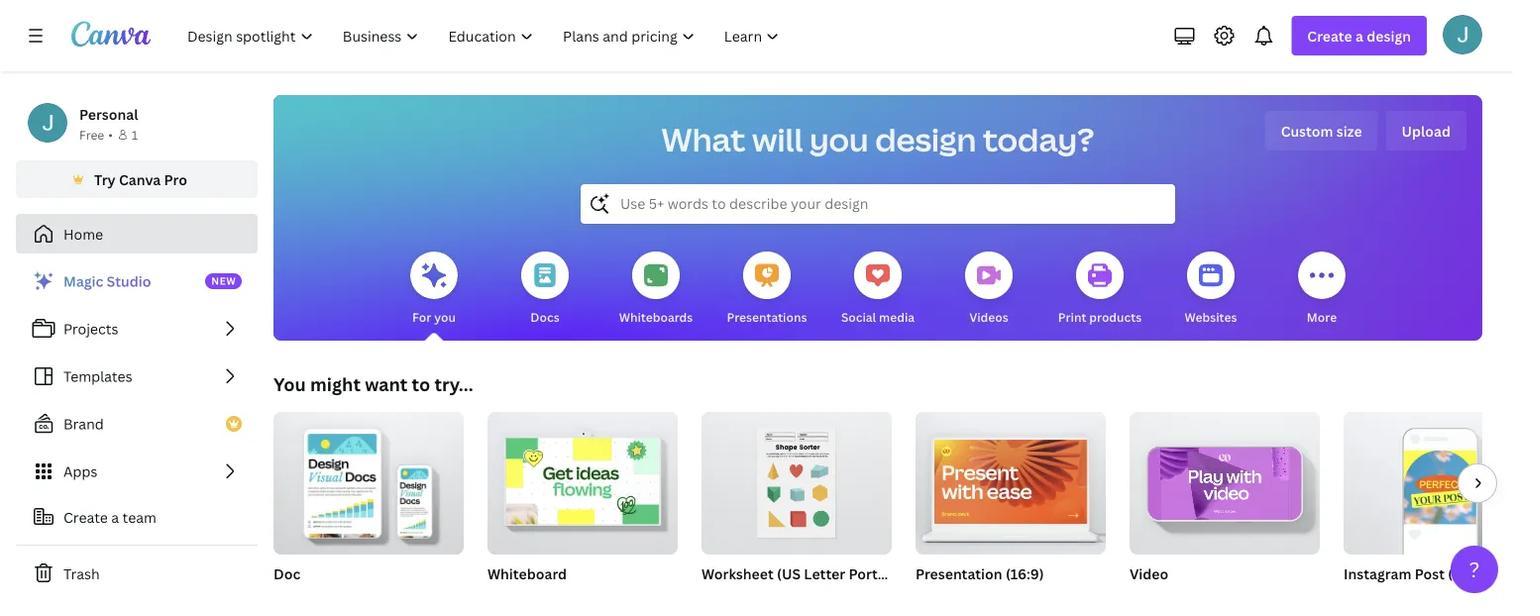 Task type: describe. For each thing, give the bounding box(es) containing it.
templates link
[[16, 357, 258, 397]]

home link
[[16, 214, 258, 254]]

video group
[[1130, 405, 1321, 609]]

(square)
[[1449, 565, 1506, 583]]

presentations
[[727, 309, 808, 325]]

presentations button
[[727, 238, 808, 341]]

size
[[1337, 121, 1363, 140]]

projects link
[[16, 309, 258, 349]]

worksheet (us letter portrait)
[[702, 565, 906, 583]]

print products button
[[1059, 238, 1142, 341]]

print
[[1059, 309, 1087, 325]]

media
[[879, 309, 915, 325]]

group for instagram post (square)
[[1344, 412, 1515, 555]]

print products
[[1059, 309, 1142, 325]]

you might want to try...
[[274, 372, 474, 397]]

videos
[[970, 309, 1009, 325]]

for
[[413, 309, 432, 325]]

docs
[[531, 309, 560, 325]]

group for doc
[[274, 405, 464, 555]]

? button
[[1451, 546, 1499, 594]]

magic
[[63, 272, 103, 291]]

social media button
[[842, 238, 915, 341]]

presentation (16:9) group
[[916, 405, 1106, 609]]

brand
[[63, 415, 104, 434]]

projects
[[63, 320, 118, 339]]

group for worksheet (us letter portrait)
[[702, 405, 892, 555]]

apps link
[[16, 452, 258, 492]]

apps
[[63, 463, 98, 481]]

whiteboard group
[[488, 405, 678, 609]]

custom
[[1282, 121, 1334, 140]]

whiteboard
[[488, 565, 567, 583]]

for you button
[[410, 238, 458, 341]]

1
[[132, 126, 138, 143]]

try
[[94, 170, 116, 189]]

you
[[274, 372, 306, 397]]

studio
[[107, 272, 151, 291]]

portrait)
[[849, 565, 906, 583]]

personal
[[79, 105, 138, 123]]

design inside create a design dropdown button
[[1367, 26, 1412, 45]]

whiteboards
[[619, 309, 693, 325]]

new
[[211, 275, 236, 288]]

try canva pro
[[94, 170, 187, 189]]

0 horizontal spatial design
[[876, 118, 977, 161]]

what
[[662, 118, 746, 161]]

1 horizontal spatial you
[[810, 118, 869, 161]]

templates
[[63, 367, 132, 386]]

home
[[63, 225, 103, 243]]

team
[[122, 508, 157, 527]]

try...
[[435, 372, 474, 397]]

social
[[842, 309, 877, 325]]

custom size
[[1282, 121, 1363, 140]]

(us
[[777, 565, 801, 583]]



Task type: vqa. For each thing, say whether or not it's contained in the screenshot.
design button
no



Task type: locate. For each thing, give the bounding box(es) containing it.
1 horizontal spatial a
[[1356, 26, 1364, 45]]

a left team
[[111, 508, 119, 527]]

john smith image
[[1444, 15, 1483, 54]]

instagram
[[1344, 565, 1412, 583]]

design
[[1367, 26, 1412, 45], [876, 118, 977, 161]]

create a design
[[1308, 26, 1412, 45]]

1 horizontal spatial create
[[1308, 26, 1353, 45]]

instagram post (square)
[[1344, 565, 1506, 583]]

you
[[810, 118, 869, 161], [434, 309, 456, 325]]

create inside button
[[63, 508, 108, 527]]

today?
[[983, 118, 1095, 161]]

0 horizontal spatial you
[[434, 309, 456, 325]]

list containing magic studio
[[16, 262, 258, 492]]

you inside button
[[434, 309, 456, 325]]

1 vertical spatial design
[[876, 118, 977, 161]]

1 vertical spatial create
[[63, 508, 108, 527]]

instagram post (square) group
[[1344, 412, 1515, 609]]

custom size button
[[1266, 111, 1379, 151]]

products
[[1090, 309, 1142, 325]]

free •
[[79, 126, 113, 143]]

magic studio
[[63, 272, 151, 291]]

worksheet
[[702, 565, 774, 583]]

create for create a design
[[1308, 26, 1353, 45]]

group inside worksheet (us letter portrait) group
[[702, 405, 892, 555]]

trash link
[[16, 554, 258, 594]]

create up custom size dropdown button
[[1308, 26, 1353, 45]]

websites
[[1185, 309, 1238, 325]]

create a team
[[63, 508, 157, 527]]

more
[[1308, 309, 1338, 325]]

whiteboards button
[[619, 238, 693, 341]]

letter
[[804, 565, 846, 583]]

group for presentation (16:9)
[[916, 405, 1106, 555]]

?
[[1470, 556, 1481, 584]]

upload button
[[1387, 111, 1467, 151]]

a
[[1356, 26, 1364, 45], [111, 508, 119, 527]]

for you
[[413, 309, 456, 325]]

worksheet (us letter portrait) group
[[702, 405, 906, 609]]

0 vertical spatial design
[[1367, 26, 1412, 45]]

you right will at the top
[[810, 118, 869, 161]]

will
[[753, 118, 803, 161]]

create down apps
[[63, 508, 108, 527]]

docs button
[[521, 238, 569, 341]]

create inside dropdown button
[[1308, 26, 1353, 45]]

you right for
[[434, 309, 456, 325]]

post
[[1415, 565, 1445, 583]]

create a team button
[[16, 498, 258, 537]]

doc group
[[274, 405, 464, 609]]

videos button
[[966, 238, 1013, 341]]

to
[[412, 372, 430, 397]]

what will you design today?
[[662, 118, 1095, 161]]

None search field
[[581, 184, 1176, 224]]

design up search search field at the top of page
[[876, 118, 977, 161]]

(16:9)
[[1006, 565, 1045, 583]]

a inside create a team button
[[111, 508, 119, 527]]

group for video
[[1130, 405, 1321, 555]]

free
[[79, 126, 104, 143]]

0 horizontal spatial create
[[63, 508, 108, 527]]

1 vertical spatial you
[[434, 309, 456, 325]]

•
[[108, 126, 113, 143]]

social media
[[842, 309, 915, 325]]

try canva pro button
[[16, 161, 258, 198]]

want
[[365, 372, 408, 397]]

create a design button
[[1292, 16, 1428, 56]]

create
[[1308, 26, 1353, 45], [63, 508, 108, 527]]

a inside create a design dropdown button
[[1356, 26, 1364, 45]]

top level navigation element
[[174, 16, 797, 56]]

trash
[[63, 565, 100, 583]]

0 horizontal spatial a
[[111, 508, 119, 527]]

0 vertical spatial create
[[1308, 26, 1353, 45]]

0 vertical spatial a
[[1356, 26, 1364, 45]]

upload
[[1402, 121, 1451, 140]]

canva
[[119, 170, 161, 189]]

a for team
[[111, 508, 119, 527]]

create for create a team
[[63, 508, 108, 527]]

Search search field
[[621, 185, 1136, 223]]

presentation (16:9)
[[916, 565, 1045, 583]]

1 horizontal spatial design
[[1367, 26, 1412, 45]]

might
[[310, 372, 361, 397]]

design left 'john smith' icon
[[1367, 26, 1412, 45]]

list
[[16, 262, 258, 492]]

doc
[[274, 565, 301, 583]]

group
[[274, 405, 464, 555], [488, 405, 678, 555], [702, 405, 892, 555], [916, 405, 1106, 555], [1130, 405, 1321, 555], [1344, 412, 1515, 555]]

a up size
[[1356, 26, 1364, 45]]

pro
[[164, 170, 187, 189]]

0 vertical spatial you
[[810, 118, 869, 161]]

presentation
[[916, 565, 1003, 583]]

more button
[[1299, 238, 1346, 341]]

1 vertical spatial a
[[111, 508, 119, 527]]

video
[[1130, 565, 1169, 583]]

brand link
[[16, 405, 258, 444]]

a for design
[[1356, 26, 1364, 45]]

websites button
[[1185, 238, 1238, 341]]



